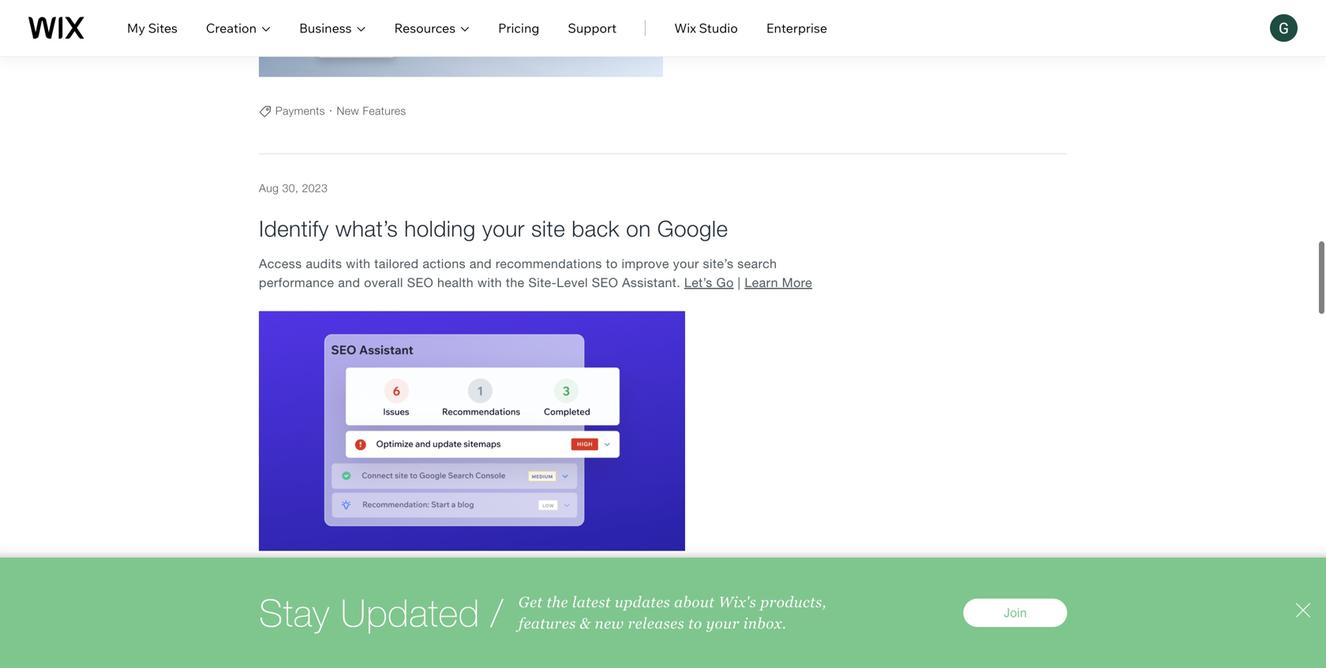 Task type: vqa. For each thing, say whether or not it's contained in the screenshot.
View link in the "KB Design" ELEMENT
no



Task type: describe. For each thing, give the bounding box(es) containing it.
health
[[437, 276, 474, 290]]

your inside get the latest updates about wix's products, features & new releases to your inbox.
[[706, 615, 740, 632]]

resources button
[[394, 19, 470, 37]]

performance
[[259, 276, 334, 290]]

inbox.
[[743, 615, 787, 632]]

|
[[738, 276, 741, 290]]

actions
[[423, 257, 466, 271]]

about
[[674, 594, 715, 611]]

to inside get the latest updates about wix's products, features & new releases to your inbox.
[[688, 615, 702, 632]]

learn
[[745, 276, 778, 290]]

0 vertical spatial your
[[482, 216, 525, 242]]

new features link
[[337, 104, 406, 117]]

new
[[595, 615, 624, 632]]

1 horizontal spatial with
[[478, 276, 502, 290]]

site's
[[703, 257, 734, 271]]

enterprise link
[[766, 19, 827, 37]]

more
[[782, 276, 812, 290]]

0 horizontal spatial and
[[338, 276, 360, 290]]

updates
[[615, 594, 670, 611]]

site
[[531, 216, 565, 242]]

identify
[[259, 216, 329, 242]]

0 vertical spatial with
[[346, 257, 371, 271]]

learn more link
[[745, 276, 812, 290]]

what's
[[335, 216, 398, 242]]

latest
[[572, 594, 611, 611]]

releases
[[628, 615, 684, 632]]

payments link
[[275, 104, 325, 117]]

back
[[572, 216, 620, 242]]

business button
[[299, 19, 366, 37]]

new features
[[337, 104, 406, 117]]

creation
[[206, 20, 257, 36]]

stay updated
[[259, 591, 480, 636]]

let's go link
[[684, 276, 734, 290]]

go
[[716, 276, 734, 290]]

overall
[[364, 276, 403, 290]]

tailored
[[374, 257, 419, 271]]

get
[[519, 594, 543, 611]]

holding
[[404, 216, 476, 242]]

let's
[[684, 276, 713, 290]]

aug 30, 2023
[[259, 182, 328, 195]]

a panel from wix's site-level seo assistant with three actions to improve seo performance listed vertically. image
[[259, 312, 685, 556]]

updated
[[341, 591, 480, 636]]

recommendations
[[496, 257, 602, 271]]

sites
[[148, 20, 178, 36]]

2023
[[302, 182, 328, 195]]

tap to pay on android with wix image
[[259, 0, 663, 82]]

profile image image
[[1270, 14, 1298, 42]]

your inside the access audits with tailored actions and recommendations to improve your site's search performance and overall seo health with the site-level seo assistant.
[[673, 257, 699, 271]]

stay
[[259, 591, 330, 636]]

wix studio
[[674, 20, 738, 36]]

join
[[1004, 606, 1027, 620]]



Task type: locate. For each thing, give the bounding box(es) containing it.
access audits with tailored actions and recommendations to improve your site's search performance and overall seo health with the site-level seo assistant.
[[259, 257, 777, 290]]

seo right 'level'
[[592, 276, 618, 290]]

seo down tailored
[[407, 276, 434, 290]]

to inside the access audits with tailored actions and recommendations to improve your site's search performance and overall seo health with the site-level seo assistant.
[[606, 257, 618, 271]]

the left site-
[[506, 276, 525, 290]]

access
[[259, 257, 302, 271]]

1 horizontal spatial and
[[470, 257, 492, 271]]

new
[[337, 104, 359, 117]]

and up health
[[470, 257, 492, 271]]

2 horizontal spatial your
[[706, 615, 740, 632]]

1 vertical spatial your
[[673, 257, 699, 271]]

your down wix's
[[706, 615, 740, 632]]

search
[[738, 257, 777, 271]]

1 horizontal spatial seo
[[592, 276, 618, 290]]

pricing
[[498, 20, 540, 36]]

get the latest updates about wix's products, features & new releases to your inbox.
[[519, 594, 827, 632]]

business
[[299, 20, 352, 36]]

identify what's holding your site back on google
[[259, 216, 728, 242]]

assistant.
[[622, 276, 681, 290]]

enterprise
[[766, 20, 827, 36]]

the
[[506, 276, 525, 290], [547, 594, 568, 611]]

improve
[[622, 257, 669, 271]]

pricing link
[[498, 19, 540, 37]]

0 horizontal spatial with
[[346, 257, 371, 271]]

creation button
[[206, 19, 271, 37]]

support link
[[568, 19, 617, 37]]

to left improve
[[606, 257, 618, 271]]

&
[[580, 615, 591, 632]]

1 vertical spatial and
[[338, 276, 360, 290]]

30,
[[282, 182, 299, 195]]

and
[[470, 257, 492, 271], [338, 276, 360, 290]]

wix
[[674, 20, 696, 36]]

1 vertical spatial with
[[478, 276, 502, 290]]

2 vertical spatial your
[[706, 615, 740, 632]]

0 horizontal spatial the
[[506, 276, 525, 290]]

0 vertical spatial and
[[470, 257, 492, 271]]

1 horizontal spatial to
[[688, 615, 702, 632]]

1 seo from the left
[[407, 276, 434, 290]]

your left site
[[482, 216, 525, 242]]

1 horizontal spatial your
[[673, 257, 699, 271]]

my
[[127, 20, 145, 36]]

and down audits
[[338, 276, 360, 290]]

products,
[[760, 594, 827, 611]]

your up let's
[[673, 257, 699, 271]]

with
[[346, 257, 371, 271], [478, 276, 502, 290]]

site-
[[529, 276, 557, 290]]

level
[[557, 276, 588, 290]]

support
[[568, 20, 617, 36]]

1 vertical spatial the
[[547, 594, 568, 611]]

audits
[[306, 257, 342, 271]]

let's go | learn more
[[684, 276, 812, 290]]

payments
[[275, 104, 325, 117]]

the inside get the latest updates about wix's products, features & new releases to your inbox.
[[547, 594, 568, 611]]

on
[[626, 216, 651, 242]]

to
[[606, 257, 618, 271], [688, 615, 702, 632]]

1 vertical spatial to
[[688, 615, 702, 632]]

the up features
[[547, 594, 568, 611]]

0 horizontal spatial your
[[482, 216, 525, 242]]

to down about
[[688, 615, 702, 632]]

studio
[[699, 20, 738, 36]]

with right health
[[478, 276, 502, 290]]

with up overall
[[346, 257, 371, 271]]

1 horizontal spatial the
[[547, 594, 568, 611]]

join button
[[964, 599, 1067, 628]]

0 horizontal spatial to
[[606, 257, 618, 271]]

your
[[482, 216, 525, 242], [673, 257, 699, 271], [706, 615, 740, 632]]

my sites link
[[127, 19, 178, 37]]

features
[[363, 104, 406, 117]]

my sites
[[127, 20, 178, 36]]

seo
[[407, 276, 434, 290], [592, 276, 618, 290]]

2 seo from the left
[[592, 276, 618, 290]]

0 vertical spatial the
[[506, 276, 525, 290]]

wix's
[[719, 594, 757, 611]]

google
[[657, 216, 728, 242]]

the inside the access audits with tailored actions and recommendations to improve your site's search performance and overall seo health with the site-level seo assistant.
[[506, 276, 525, 290]]

aug
[[259, 182, 279, 195]]

wix studio link
[[674, 19, 738, 37]]

resources
[[394, 20, 456, 36]]

features
[[519, 615, 576, 632]]

0 vertical spatial to
[[606, 257, 618, 271]]

0 horizontal spatial seo
[[407, 276, 434, 290]]



